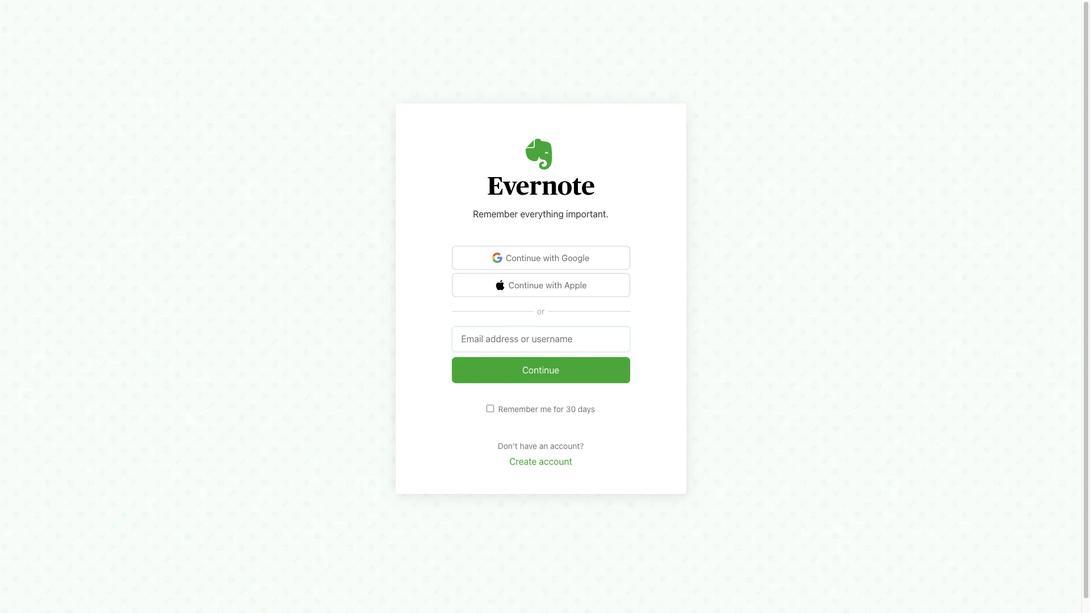 Task type: vqa. For each thing, say whether or not it's contained in the screenshot.
Apple with
yes



Task type: locate. For each thing, give the bounding box(es) containing it.
30
[[566, 404, 576, 414]]

me
[[540, 404, 552, 414]]

with
[[543, 253, 559, 263], [546, 280, 562, 290]]

continue with google
[[506, 253, 590, 263]]

don't have an account? create account
[[498, 441, 584, 467]]

remember
[[473, 209, 518, 219], [498, 404, 538, 414]]

remember left "everything"
[[473, 209, 518, 219]]

1 vertical spatial with
[[546, 280, 562, 290]]

or
[[537, 307, 545, 316]]

with left google
[[543, 253, 559, 263]]

None submit
[[452, 357, 630, 383]]

0 vertical spatial with
[[543, 253, 559, 263]]

remember left me
[[498, 404, 538, 414]]

continue with apple
[[509, 280, 587, 290]]

create account link
[[509, 456, 572, 467]]

with left apple
[[546, 280, 562, 290]]

remember for remember everything important.
[[473, 209, 518, 219]]

with for google
[[543, 253, 559, 263]]

for
[[554, 404, 564, 414]]

apple
[[564, 280, 587, 290]]

0 vertical spatial continue
[[506, 253, 541, 263]]

continue for continue with apple
[[509, 280, 544, 290]]

remember everything important.
[[473, 209, 609, 219]]

0 vertical spatial remember
[[473, 209, 518, 219]]

continue
[[506, 253, 541, 263], [509, 280, 544, 290]]

1 vertical spatial continue
[[509, 280, 544, 290]]

remember me for 30 days
[[498, 404, 595, 414]]

don't
[[498, 441, 518, 451]]

1 vertical spatial remember
[[498, 404, 538, 414]]

account
[[539, 456, 572, 467]]

continue for continue with google
[[506, 253, 541, 263]]

continue up continue with apple link at the top
[[506, 253, 541, 263]]

Remember me for 30 days checkbox
[[487, 405, 494, 412]]

continue up or
[[509, 280, 544, 290]]

important.
[[566, 209, 609, 219]]



Task type: describe. For each thing, give the bounding box(es) containing it.
evernote image
[[487, 139, 594, 195]]

create
[[509, 456, 537, 467]]

google
[[562, 253, 590, 263]]

with for apple
[[546, 280, 562, 290]]

continue with apple link
[[452, 273, 630, 297]]

account?
[[550, 441, 584, 451]]

have
[[520, 441, 537, 451]]

remember for remember me for 30 days
[[498, 404, 538, 414]]

everything
[[520, 209, 564, 219]]

days
[[578, 404, 595, 414]]

an
[[539, 441, 548, 451]]

Email address or username text field
[[452, 326, 630, 352]]



